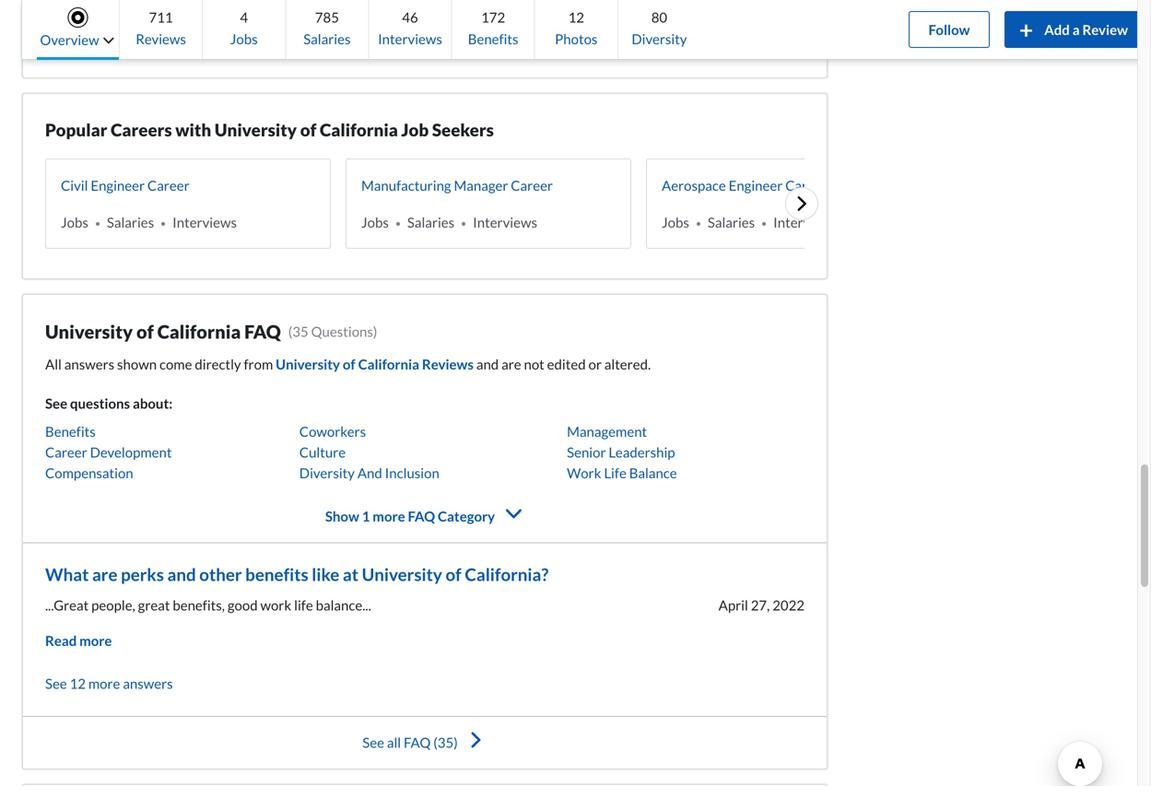 Task type: describe. For each thing, give the bounding box(es) containing it.
0 vertical spatial are
[[502, 356, 522, 372]]

faq for california
[[244, 321, 281, 343]]

jobs for manufacturing manager career
[[361, 214, 389, 230]]

in
[[188, 1, 199, 18]]

see 12 more answers link
[[45, 675, 173, 692]]

)
[[373, 323, 377, 340]]

1 horizontal spatial answers
[[123, 675, 173, 692]]

see more awards
[[51, 34, 160, 51]]

perks
[[121, 564, 164, 585]]

salaries link for aerospace
[[708, 214, 755, 230]]

172
[[481, 9, 505, 25]]

leadership
[[609, 444, 675, 460]]

interviews for manufacturing manager career
[[473, 214, 538, 230]]

civil
[[61, 177, 88, 193]]

jobs for civil engineer career
[[61, 214, 88, 230]]

work for life
[[567, 465, 602, 481]]

read
[[45, 632, 77, 649]]

(35)
[[434, 734, 458, 751]]

4
[[240, 9, 248, 25]]

aerospace engineer career link
[[662, 177, 828, 193]]

785
[[315, 9, 339, 25]]

salaries down 785
[[304, 30, 351, 47]]

california?
[[465, 564, 549, 585]]

0 vertical spatial reviews
[[136, 30, 186, 47]]

compensation
[[45, 465, 133, 481]]

see 12 more answers
[[45, 675, 173, 692]]

...great
[[45, 597, 89, 614]]

with
[[175, 119, 211, 140]]

april
[[719, 597, 749, 614]]

review
[[1083, 21, 1129, 38]]

what are perks and other benefits like at university of california?
[[45, 564, 549, 585]]

1
[[362, 508, 370, 524]]

0 horizontal spatial answers
[[64, 356, 114, 372]]

edited
[[547, 356, 586, 372]]

aerospace
[[662, 177, 726, 193]]

work life balance link
[[567, 465, 677, 481]]

seekers
[[432, 119, 494, 140]]

see for see all faq (35)
[[363, 734, 384, 751]]

management senior leadership work life balance
[[567, 423, 677, 481]]

academia
[[201, 1, 261, 18]]

see all faq (35)
[[363, 734, 458, 751]]

manager
[[454, 177, 508, 193]]

more for 12
[[88, 675, 120, 692]]

46 interviews
[[378, 9, 442, 47]]

development
[[90, 444, 172, 460]]

balance
[[629, 465, 677, 481]]

salaries link for manufacturing
[[407, 214, 455, 230]]

compensation link
[[45, 465, 133, 481]]

80
[[652, 9, 668, 25]]

see for see 12 more answers
[[45, 675, 67, 692]]

add
[[1045, 21, 1070, 38]]

27,
[[751, 597, 770, 614]]

manufacturing
[[361, 177, 451, 193]]

711 reviews
[[136, 9, 186, 47]]

interviews down the 46
[[378, 30, 442, 47]]

questions
[[311, 323, 373, 340]]

about:
[[133, 395, 173, 412]]

university of california faq ( 35 questions )
[[45, 321, 377, 343]]

jobs link for aerospace
[[662, 214, 690, 230]]

diversity and inclusion link
[[299, 465, 440, 481]]

what are perks and other benefits like at university of california? link
[[45, 564, 549, 585]]

at
[[343, 564, 359, 585]]

salaries link for civil
[[107, 214, 154, 230]]

80 diversity
[[632, 9, 687, 47]]

places
[[94, 1, 132, 18]]

like
[[312, 564, 340, 585]]

to
[[135, 1, 148, 18]]

what
[[45, 564, 89, 585]]

inclusion
[[385, 465, 440, 481]]

46
[[402, 9, 418, 25]]

785 salaries
[[304, 9, 351, 47]]

1 vertical spatial and
[[167, 564, 196, 585]]

work
[[260, 597, 292, 614]]

salaries for manufacturing manager career
[[407, 214, 455, 230]]

more
[[76, 34, 109, 51]]

culture
[[299, 444, 346, 460]]

questions
[[70, 395, 130, 412]]

see more awards button
[[45, 31, 198, 55]]

manufacturing manager career
[[361, 177, 553, 193]]

12 inside 12 photos
[[569, 9, 585, 25]]

management link
[[567, 423, 647, 440]]

salaries for aerospace engineer career
[[708, 214, 755, 230]]

benefits career development compensation
[[45, 423, 172, 481]]

1 vertical spatial more
[[79, 632, 112, 649]]

jobs for aerospace engineer career
[[662, 214, 690, 230]]

read more link
[[45, 632, 112, 649]]

april 27, 2022
[[719, 597, 805, 614]]

interviews for aerospace engineer career
[[774, 214, 838, 230]]

and
[[358, 465, 382, 481]]

all
[[45, 356, 62, 372]]

show
[[325, 508, 359, 524]]

popular careers with university of california job seekers
[[45, 119, 494, 140]]

a
[[1073, 21, 1080, 38]]

see for see more awards
[[51, 34, 73, 51]]



Task type: vqa. For each thing, say whether or not it's contained in the screenshot.


Task type: locate. For each thing, give the bounding box(es) containing it.
all
[[387, 734, 401, 751]]

career
[[147, 177, 190, 193], [511, 177, 553, 193], [786, 177, 828, 193], [45, 444, 87, 460]]

more
[[373, 508, 405, 524], [79, 632, 112, 649], [88, 675, 120, 692]]

other
[[199, 564, 242, 585]]

culture link
[[299, 444, 346, 460]]

jobs link for civil
[[61, 214, 88, 230]]

diversity down culture link
[[299, 465, 355, 481]]

civil engineer career link
[[61, 177, 190, 193]]

172 benefits
[[468, 9, 519, 47]]

0 horizontal spatial interviews link
[[173, 214, 237, 230]]

2 horizontal spatial jobs link
[[662, 214, 690, 230]]

are up people,
[[92, 564, 118, 585]]

0 vertical spatial more
[[373, 508, 405, 524]]

1 horizontal spatial engineer
[[729, 177, 783, 193]]

altered.
[[605, 356, 651, 372]]

1 vertical spatial 12
[[70, 675, 86, 692]]

0 horizontal spatial 12
[[70, 675, 86, 692]]

coworkers culture diversity and inclusion
[[299, 423, 440, 481]]

salaries link down the manufacturing at the top
[[407, 214, 455, 230]]

senior
[[567, 444, 606, 460]]

2 vertical spatial more
[[88, 675, 120, 692]]

scientist
[[293, 1, 345, 18]]

2 vertical spatial california
[[358, 356, 420, 372]]

1 horizontal spatial reviews
[[422, 356, 474, 372]]

0 vertical spatial 12
[[569, 9, 585, 25]]

salaries down the civil engineer career link in the left of the page
[[107, 214, 154, 230]]

interviews
[[378, 30, 442, 47], [173, 214, 237, 230], [473, 214, 538, 230], [774, 214, 838, 230]]

salaries down the manufacturing at the top
[[407, 214, 455, 230]]

life
[[294, 597, 313, 614]]

0 horizontal spatial salaries link
[[107, 214, 154, 230]]

0 horizontal spatial and
[[167, 564, 196, 585]]

from
[[244, 356, 273, 372]]

4 jobs
[[230, 9, 258, 47]]

are left not
[[502, 356, 522, 372]]

benefits link
[[45, 423, 96, 440]]

1 horizontal spatial salaries link
[[407, 214, 455, 230]]

0 horizontal spatial engineer
[[91, 177, 145, 193]]

salaries link
[[107, 214, 154, 230], [407, 214, 455, 230], [708, 214, 755, 230]]

california down ")"
[[358, 356, 420, 372]]

1 horizontal spatial benefits
[[468, 30, 519, 47]]

0 horizontal spatial work
[[151, 1, 185, 18]]

more right 1
[[373, 508, 405, 524]]

2 horizontal spatial salaries link
[[708, 214, 755, 230]]

careers
[[111, 119, 172, 140]]

jobs link
[[61, 214, 88, 230], [361, 214, 389, 230], [662, 214, 690, 230]]

2 jobs link from the left
[[361, 214, 389, 230]]

show 1 more faq category
[[325, 508, 495, 524]]

coworkers link
[[299, 423, 366, 440]]

interviews down civil engineer career at top
[[173, 214, 237, 230]]

benefits,
[[173, 597, 225, 614]]

read more
[[45, 632, 112, 649]]

salaries for civil engineer career
[[107, 214, 154, 230]]

awards
[[112, 34, 160, 51]]

all answers shown come directly from university of california reviews and are not edited or altered.
[[45, 356, 651, 372]]

and up benefits,
[[167, 564, 196, 585]]

university right at at the bottom left
[[362, 564, 442, 585]]

answers
[[64, 356, 114, 372], [123, 675, 173, 692]]

1 vertical spatial diversity
[[299, 465, 355, 481]]

35
[[293, 323, 309, 340]]

category
[[438, 508, 495, 524]]

are
[[502, 356, 522, 372], [92, 564, 118, 585]]

life
[[604, 465, 627, 481]]

university up all
[[45, 321, 133, 343]]

aerospace engineer career
[[662, 177, 828, 193]]

coworkers
[[299, 423, 366, 440]]

interviews link for civil engineer career
[[173, 214, 237, 230]]

12 photos
[[555, 9, 598, 47]]

work left in
[[151, 1, 185, 18]]

0 horizontal spatial are
[[92, 564, 118, 585]]

reviews left not
[[422, 356, 474, 372]]

work down senior
[[567, 465, 602, 481]]

3 jobs link from the left
[[662, 214, 690, 230]]

1 vertical spatial work
[[567, 465, 602, 481]]

engineer for civil
[[91, 177, 145, 193]]

come
[[159, 356, 192, 372]]

1 horizontal spatial 12
[[569, 9, 585, 25]]

benefits
[[468, 30, 519, 47], [45, 423, 96, 440]]

711
[[149, 9, 173, 25]]

directly
[[195, 356, 241, 372]]

and
[[477, 356, 499, 372], [167, 564, 196, 585]]

more inside button
[[373, 508, 405, 524]]

civil engineer career
[[61, 177, 190, 193]]

university right with
[[215, 119, 297, 140]]

work inside management senior leadership work life balance
[[567, 465, 602, 481]]

people,
[[91, 597, 135, 614]]

benefits
[[245, 564, 309, 585]]

california
[[320, 119, 398, 140], [157, 321, 241, 343], [358, 356, 420, 372]]

benefits inside benefits career development compensation
[[45, 423, 96, 440]]

interviews link for manufacturing manager career
[[473, 214, 538, 230]]

follow
[[929, 21, 970, 38]]

jobs down civil
[[61, 214, 88, 230]]

see left more
[[51, 34, 73, 51]]

engineer left next button "image"
[[729, 177, 783, 193]]

0 horizontal spatial diversity
[[299, 465, 355, 481]]

1 horizontal spatial interviews link
[[473, 214, 538, 230]]

12 down read more
[[70, 675, 86, 692]]

career for civil engineer career
[[147, 177, 190, 193]]

more for 1
[[373, 508, 405, 524]]

1 vertical spatial faq
[[408, 508, 435, 524]]

0 horizontal spatial benefits
[[45, 423, 96, 440]]

job
[[401, 119, 429, 140]]

career inside benefits career development compensation
[[45, 444, 87, 460]]

1 vertical spatial are
[[92, 564, 118, 585]]

university
[[215, 119, 297, 140], [45, 321, 133, 343], [276, 356, 340, 372], [362, 564, 442, 585]]

diversity down 80
[[632, 30, 687, 47]]

2 salaries link from the left
[[407, 214, 455, 230]]

interviews down manager on the top left of the page
[[473, 214, 538, 230]]

1 vertical spatial answers
[[123, 675, 173, 692]]

1 vertical spatial reviews
[[422, 356, 474, 372]]

2 horizontal spatial interviews link
[[774, 214, 838, 230]]

0 vertical spatial california
[[320, 119, 398, 140]]

photos
[[555, 30, 598, 47]]

jobs link for manufacturing
[[361, 214, 389, 230]]

0 vertical spatial work
[[151, 1, 185, 18]]

next button image
[[792, 193, 813, 215]]

university of california reviews link
[[276, 356, 474, 372]]

benefits down the questions at the left of page
[[45, 423, 96, 440]]

0 vertical spatial benefits
[[468, 30, 519, 47]]

answers right all
[[64, 356, 114, 372]]

engineer
[[91, 177, 145, 193], [729, 177, 783, 193]]

popular
[[45, 119, 107, 140]]

faq left (
[[244, 321, 281, 343]]

see left all
[[363, 734, 384, 751]]

salaries link down aerospace engineer career
[[708, 214, 755, 230]]

see questions about:
[[45, 395, 173, 412]]

career for manufacturing manager career
[[511, 177, 553, 193]]

2 interviews link from the left
[[473, 214, 538, 230]]

more right read
[[79, 632, 112, 649]]

university down the 35
[[276, 356, 340, 372]]

jobs down the manufacturing at the top
[[361, 214, 389, 230]]

see up "benefits" link
[[45, 395, 67, 412]]

jobs down 'aerospace'
[[662, 214, 690, 230]]

interviews down aerospace engineer career
[[774, 214, 838, 230]]

see down read
[[45, 675, 67, 692]]

12 up photos
[[569, 9, 585, 25]]

1 vertical spatial california
[[157, 321, 241, 343]]

1 engineer from the left
[[91, 177, 145, 193]]

0 vertical spatial faq
[[244, 321, 281, 343]]

work for in
[[151, 1, 185, 18]]

(
[[288, 323, 293, 340]]

interviews link down aerospace engineer career
[[774, 214, 838, 230]]

0 vertical spatial diversity
[[632, 30, 687, 47]]

interviews link for aerospace engineer career
[[774, 214, 838, 230]]

interviews for civil engineer career
[[173, 214, 237, 230]]

1 salaries link from the left
[[107, 214, 154, 230]]

california left job
[[320, 119, 398, 140]]

2009
[[350, 1, 382, 18]]

0 vertical spatial and
[[477, 356, 499, 372]]

1 horizontal spatial jobs link
[[361, 214, 389, 230]]

interviews link down civil engineer career at top
[[173, 214, 237, 230]]

shown
[[117, 356, 157, 372]]

the
[[267, 1, 290, 18]]

3 interviews link from the left
[[774, 214, 838, 230]]

and left not
[[477, 356, 499, 372]]

see for see questions about:
[[45, 395, 67, 412]]

add a review link
[[1005, 11, 1143, 48]]

salaries link down the civil engineer career link in the left of the page
[[107, 214, 154, 230]]

1 interviews link from the left
[[173, 214, 237, 230]]

overview
[[40, 31, 99, 48]]

california up directly
[[157, 321, 241, 343]]

reviews down 711
[[136, 30, 186, 47]]

see
[[51, 34, 73, 51], [45, 395, 67, 412], [45, 675, 67, 692], [363, 734, 384, 751]]

diversity inside coworkers culture diversity and inclusion
[[299, 465, 355, 481]]

0 vertical spatial answers
[[64, 356, 114, 372]]

career for aerospace engineer career
[[786, 177, 828, 193]]

interviews link down manager on the top left of the page
[[473, 214, 538, 230]]

jobs link down the manufacturing at the top
[[361, 214, 389, 230]]

jobs link down 'aerospace'
[[662, 214, 690, 230]]

jobs link down civil
[[61, 214, 88, 230]]

faq for more
[[408, 508, 435, 524]]

manufacturing manager career link
[[361, 177, 553, 193]]

career development link
[[45, 444, 172, 460]]

answers down great
[[123, 675, 173, 692]]

2 vertical spatial faq
[[404, 734, 431, 751]]

good
[[228, 597, 258, 614]]

1 horizontal spatial diversity
[[632, 30, 687, 47]]

see all faq (35) button
[[348, 728, 502, 758]]

salaries down aerospace engineer career
[[708, 214, 755, 230]]

best places to work in academia the scientist 2009
[[64, 1, 382, 18]]

engineer for aerospace
[[729, 177, 783, 193]]

1 vertical spatial benefits
[[45, 423, 96, 440]]

0 horizontal spatial reviews
[[136, 30, 186, 47]]

benefits down 172
[[468, 30, 519, 47]]

more down read more
[[88, 675, 120, 692]]

0 horizontal spatial jobs link
[[61, 214, 88, 230]]

jobs down 4
[[230, 30, 258, 47]]

engineer right civil
[[91, 177, 145, 193]]

1 horizontal spatial are
[[502, 356, 522, 372]]

work
[[151, 1, 185, 18], [567, 465, 602, 481]]

2 engineer from the left
[[729, 177, 783, 193]]

faq right all
[[404, 734, 431, 751]]

faq down inclusion
[[408, 508, 435, 524]]

...great people, great benefits, good work life balance...
[[45, 597, 371, 614]]

1 horizontal spatial work
[[567, 465, 602, 481]]

1 jobs link from the left
[[61, 214, 88, 230]]

diversity
[[632, 30, 687, 47], [299, 465, 355, 481]]

1 horizontal spatial and
[[477, 356, 499, 372]]

management
[[567, 423, 647, 440]]

or
[[589, 356, 602, 372]]

3 salaries link from the left
[[708, 214, 755, 230]]



